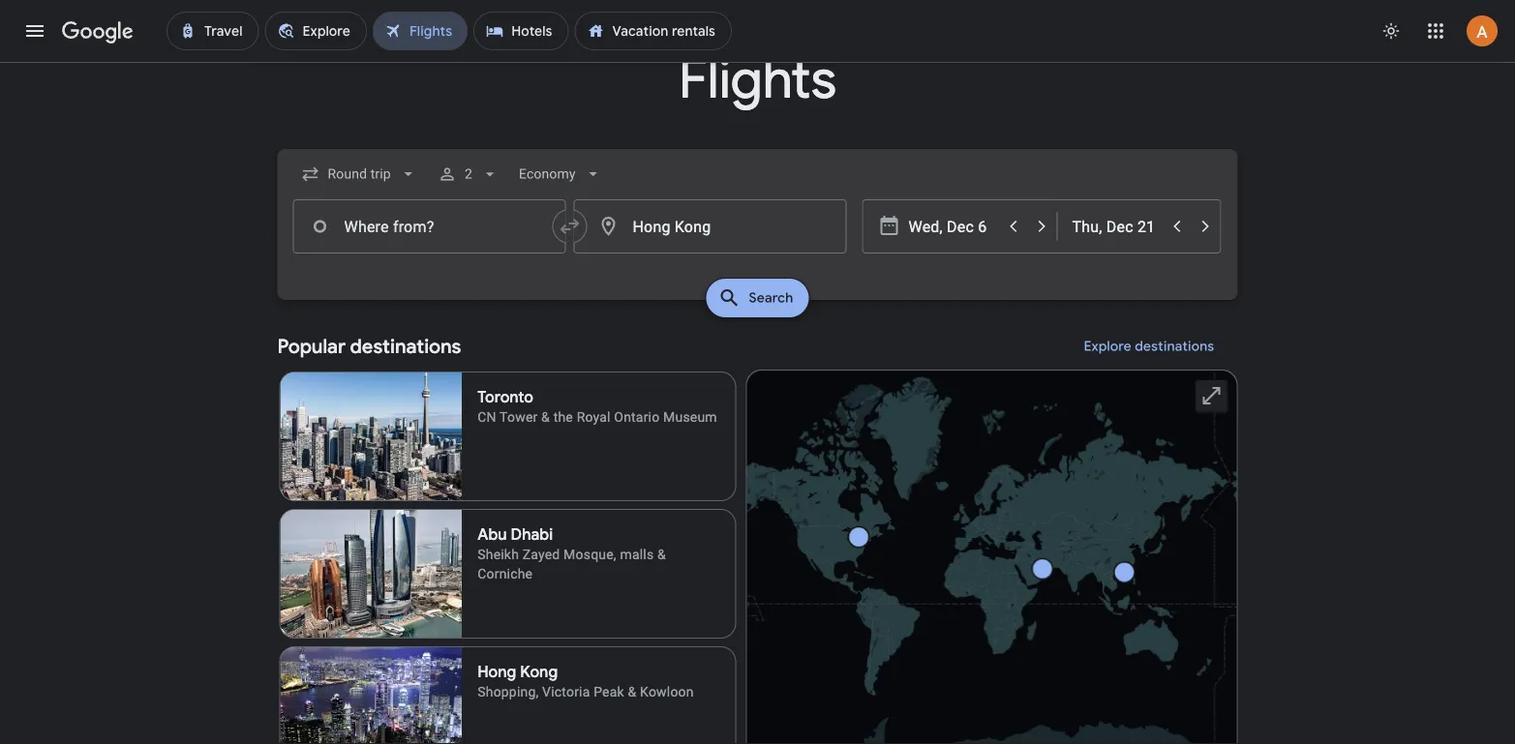 Task type: describe. For each thing, give the bounding box(es) containing it.
abu dhabi sheikh zayed mosque, malls & corniche
[[477, 525, 666, 582]]

hong
[[477, 663, 516, 683]]

toronto
[[477, 388, 534, 408]]

popular destinations region
[[277, 323, 1238, 744]]

the
[[553, 409, 573, 425]]

2
[[464, 166, 472, 182]]

search
[[749, 289, 793, 307]]

zayed
[[522, 546, 560, 562]]

Flight search field
[[262, 149, 1253, 323]]

tower
[[500, 409, 538, 425]]

explore destinations button
[[1061, 323, 1238, 370]]

explore destinations
[[1084, 338, 1214, 355]]

destinations for popular destinations
[[350, 334, 461, 359]]

mosque,
[[564, 546, 616, 562]]

destinations for explore destinations
[[1135, 338, 1214, 355]]

flights
[[679, 45, 836, 114]]

dhabi
[[511, 525, 553, 545]]

Departure text field
[[909, 200, 998, 253]]

popular
[[277, 334, 346, 359]]

ontario
[[614, 409, 660, 425]]

search button
[[706, 279, 809, 318]]

kowloon
[[640, 684, 694, 700]]



Task type: locate. For each thing, give the bounding box(es) containing it.
& right malls
[[657, 546, 666, 562]]

cn
[[477, 409, 496, 425]]

sheikh
[[477, 546, 519, 562]]

Return text field
[[1072, 200, 1161, 253]]

change appearance image
[[1368, 8, 1414, 54]]

2 button
[[430, 151, 507, 197]]

1 horizontal spatial &
[[628, 684, 636, 700]]

None text field
[[574, 199, 847, 254]]

1 horizontal spatial destinations
[[1135, 338, 1214, 355]]

explore
[[1084, 338, 1132, 355]]

malls
[[620, 546, 654, 562]]

0 vertical spatial &
[[541, 409, 550, 425]]

abu
[[477, 525, 507, 545]]

& inside hong kong shopping, victoria peak & kowloon
[[628, 684, 636, 700]]

& inside abu dhabi sheikh zayed mosque, malls & corniche
[[657, 546, 666, 562]]

destinations
[[350, 334, 461, 359], [1135, 338, 1214, 355]]

victoria
[[542, 684, 590, 700]]

destinations right popular
[[350, 334, 461, 359]]

shopping,
[[477, 684, 539, 700]]

destinations right explore
[[1135, 338, 1214, 355]]

destinations inside the explore destinations button
[[1135, 338, 1214, 355]]

0 horizontal spatial &
[[541, 409, 550, 425]]

main menu image
[[23, 19, 46, 43]]

& left the
[[541, 409, 550, 425]]

&
[[541, 409, 550, 425], [657, 546, 666, 562], [628, 684, 636, 700]]

toronto cn tower & the royal ontario museum
[[477, 388, 717, 425]]

None field
[[293, 157, 426, 192], [511, 157, 610, 192], [293, 157, 426, 192], [511, 157, 610, 192]]

kong
[[520, 663, 558, 683]]

hong kong shopping, victoria peak & kowloon
[[477, 663, 694, 700]]

& right peak
[[628, 684, 636, 700]]

museum
[[663, 409, 717, 425]]

0 horizontal spatial destinations
[[350, 334, 461, 359]]

2 horizontal spatial &
[[657, 546, 666, 562]]

peak
[[594, 684, 624, 700]]

popular destinations
[[277, 334, 461, 359]]

2 vertical spatial &
[[628, 684, 636, 700]]

Where from? text field
[[293, 199, 566, 254]]

1 vertical spatial &
[[657, 546, 666, 562]]

corniche
[[477, 566, 533, 582]]

& inside toronto cn tower & the royal ontario museum
[[541, 409, 550, 425]]

royal
[[577, 409, 611, 425]]



Task type: vqa. For each thing, say whether or not it's contained in the screenshot.
all
no



